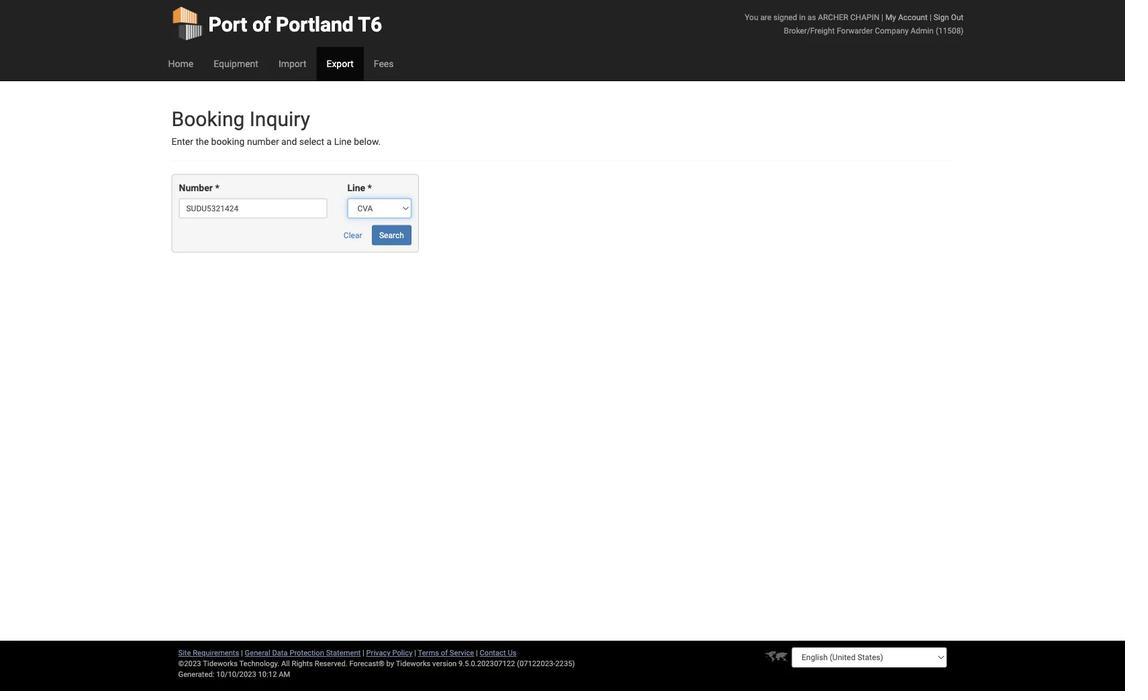 Task type: vqa. For each thing, say whether or not it's contained in the screenshot.
'Terms'
yes



Task type: locate. For each thing, give the bounding box(es) containing it.
of right port
[[252, 12, 271, 36]]

1 horizontal spatial *
[[368, 183, 372, 194]]

* right number
[[215, 183, 219, 194]]

of
[[252, 12, 271, 36], [441, 649, 448, 658]]

rights
[[292, 660, 313, 668]]

* for line *
[[368, 183, 372, 194]]

import
[[279, 58, 306, 69]]

line inside booking inquiry enter the booking number and select a line below.
[[334, 136, 352, 147]]

clear
[[344, 231, 362, 240]]

site requirements link
[[178, 649, 239, 658]]

| up tideworks
[[414, 649, 416, 658]]

account
[[898, 12, 928, 22]]

a
[[327, 136, 332, 147]]

0 horizontal spatial *
[[215, 183, 219, 194]]

line
[[334, 136, 352, 147], [347, 183, 365, 194]]

forecast®
[[349, 660, 385, 668]]

2 * from the left
[[368, 183, 372, 194]]

|
[[882, 12, 883, 22], [930, 12, 932, 22], [241, 649, 243, 658], [363, 649, 364, 658], [414, 649, 416, 658], [476, 649, 478, 658]]

in
[[799, 12, 806, 22]]

terms of service link
[[418, 649, 474, 658]]

fees button
[[364, 47, 404, 81]]

out
[[951, 12, 964, 22]]

policy
[[392, 649, 413, 658]]

broker/freight
[[784, 26, 835, 35]]

number
[[179, 183, 213, 194]]

by
[[386, 660, 394, 668]]

site requirements | general data protection statement | privacy policy | terms of service | contact us ©2023 tideworks technology. all rights reserved. forecast® by tideworks version 9.5.0.202307122 (07122023-2235) generated: 10/10/2023 10:12 am
[[178, 649, 575, 679]]

10:12
[[258, 670, 277, 679]]

fees
[[374, 58, 394, 69]]

10/10/2023
[[216, 670, 256, 679]]

| up forecast®
[[363, 649, 364, 658]]

* down below. at the left top of page
[[368, 183, 372, 194]]

of up "version"
[[441, 649, 448, 658]]

0 vertical spatial line
[[334, 136, 352, 147]]

1 vertical spatial line
[[347, 183, 365, 194]]

the
[[196, 136, 209, 147]]

0 vertical spatial of
[[252, 12, 271, 36]]

*
[[215, 183, 219, 194], [368, 183, 372, 194]]

select
[[299, 136, 324, 147]]

0 horizontal spatial of
[[252, 12, 271, 36]]

(11508)
[[936, 26, 964, 35]]

and
[[281, 136, 297, 147]]

| up 9.5.0.202307122
[[476, 649, 478, 658]]

search
[[379, 231, 404, 240]]

of inside the 'site requirements | general data protection statement | privacy policy | terms of service | contact us ©2023 tideworks technology. all rights reserved. forecast® by tideworks version 9.5.0.202307122 (07122023-2235) generated: 10/10/2023 10:12 am'
[[441, 649, 448, 658]]

general data protection statement link
[[245, 649, 361, 658]]

data
[[272, 649, 288, 658]]

my
[[885, 12, 896, 22]]

contact us link
[[480, 649, 517, 658]]

site
[[178, 649, 191, 658]]

Number * text field
[[179, 198, 327, 218]]

line up clear
[[347, 183, 365, 194]]

1 vertical spatial of
[[441, 649, 448, 658]]

privacy
[[366, 649, 391, 658]]

of inside port of portland t6 link
[[252, 12, 271, 36]]

below.
[[354, 136, 381, 147]]

1 * from the left
[[215, 183, 219, 194]]

booking inquiry enter the booking number and select a line below.
[[172, 107, 381, 147]]

protection
[[290, 649, 324, 658]]

| left my
[[882, 12, 883, 22]]

1 horizontal spatial of
[[441, 649, 448, 658]]

line right "a"
[[334, 136, 352, 147]]

(07122023-
[[517, 660, 555, 668]]

booking
[[211, 136, 245, 147]]



Task type: describe. For each thing, give the bounding box(es) containing it.
us
[[508, 649, 517, 658]]

port of portland t6
[[208, 12, 382, 36]]

sign
[[934, 12, 949, 22]]

import button
[[268, 47, 317, 81]]

inquiry
[[250, 107, 310, 131]]

equipment button
[[204, 47, 268, 81]]

as
[[808, 12, 816, 22]]

sign out link
[[934, 12, 964, 22]]

search button
[[372, 225, 411, 245]]

clear button
[[336, 225, 370, 245]]

generated:
[[178, 670, 214, 679]]

9.5.0.202307122
[[459, 660, 515, 668]]

2235)
[[555, 660, 575, 668]]

home
[[168, 58, 193, 69]]

requirements
[[193, 649, 239, 658]]

all
[[281, 660, 290, 668]]

am
[[279, 670, 290, 679]]

tideworks
[[396, 660, 431, 668]]

version
[[432, 660, 457, 668]]

privacy policy link
[[366, 649, 413, 658]]

company
[[875, 26, 909, 35]]

forwarder
[[837, 26, 873, 35]]

you
[[745, 12, 758, 22]]

line *
[[347, 183, 372, 194]]

©2023 tideworks
[[178, 660, 238, 668]]

terms
[[418, 649, 439, 658]]

chapin
[[850, 12, 880, 22]]

home button
[[158, 47, 204, 81]]

port of portland t6 link
[[172, 0, 382, 47]]

export button
[[317, 47, 364, 81]]

* for number *
[[215, 183, 219, 194]]

service
[[450, 649, 474, 658]]

number
[[247, 136, 279, 147]]

export
[[327, 58, 354, 69]]

general
[[245, 649, 270, 658]]

number *
[[179, 183, 219, 194]]

equipment
[[214, 58, 258, 69]]

port
[[208, 12, 247, 36]]

booking
[[172, 107, 245, 131]]

t6
[[358, 12, 382, 36]]

portland
[[276, 12, 354, 36]]

signed
[[774, 12, 797, 22]]

archer
[[818, 12, 848, 22]]

my account link
[[885, 12, 928, 22]]

reserved.
[[315, 660, 348, 668]]

| left sign
[[930, 12, 932, 22]]

statement
[[326, 649, 361, 658]]

technology.
[[239, 660, 279, 668]]

you are signed in as archer chapin | my account | sign out broker/freight forwarder company admin (11508)
[[745, 12, 964, 35]]

| left general
[[241, 649, 243, 658]]

admin
[[911, 26, 934, 35]]

contact
[[480, 649, 506, 658]]

are
[[760, 12, 772, 22]]

enter
[[172, 136, 193, 147]]



